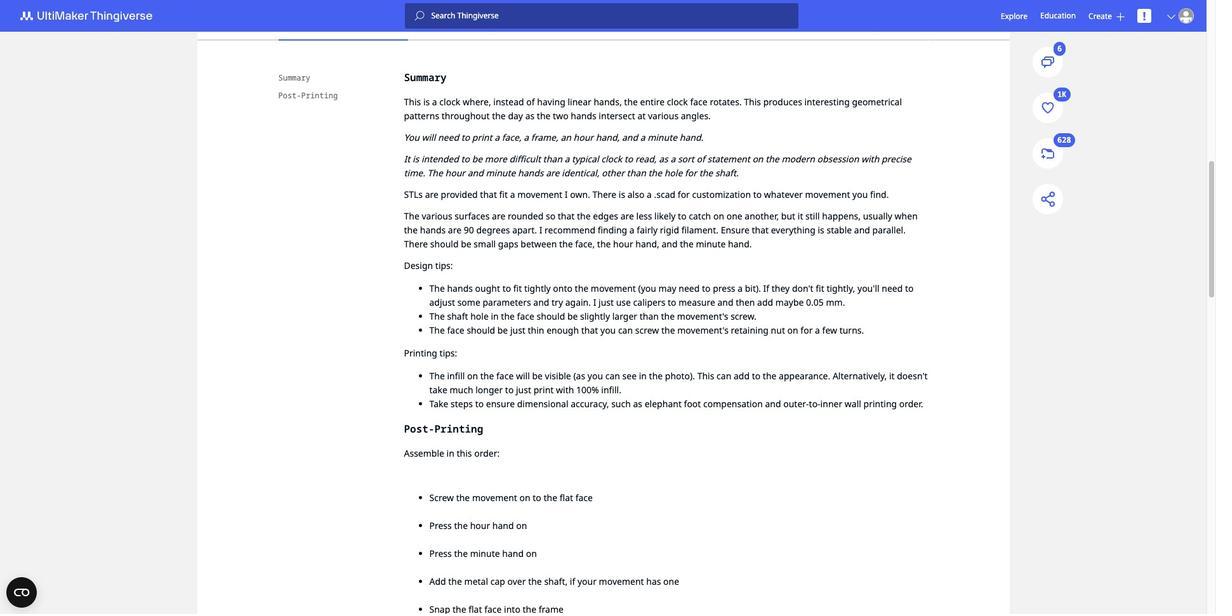 Task type: describe. For each thing, give the bounding box(es) containing it.
visible
[[545, 370, 571, 382]]

tips: for printing tips:
[[440, 347, 457, 359]]

entire
[[640, 96, 665, 108]]

in inside the infill on the face will be visible (as you can see in the photo). this can add to the appearance. alternatively, it doesn't take much longer to just print with 100% infill. take steps to ensure dimensional accuracy, such as elephant foot compensation and outer-to-inner wall printing order.
[[639, 370, 647, 382]]

intersect
[[599, 110, 635, 122]]

calipers
[[633, 296, 665, 308]]

face right flat
[[576, 492, 593, 504]]

if
[[570, 576, 575, 588]]

whatever
[[764, 189, 803, 201]]

retaining
[[731, 324, 769, 336]]

minute down press the hour hand on
[[470, 548, 500, 560]]

2 horizontal spatial should
[[537, 310, 565, 322]]

details
[[340, 18, 383, 32]]

are right stls
[[425, 189, 439, 201]]

when
[[895, 210, 918, 222]]

tightly
[[524, 282, 551, 295]]

hole inside "the hands ought to fit tightly onto the movement (you may need to press a bit). if they don't fit tightly, you'll need to adjust some parameters and try again. i just use calipers to measure and then add maybe 0.05 mm. the shaft hole in the face should be slightly larger than the movement's screw. the face should be just thin enough that you can screw the movement's retaining nut on for a few turns."
[[470, 310, 489, 322]]

filament.
[[682, 224, 719, 236]]

0 vertical spatial hand,
[[596, 131, 620, 143]]

movement left has
[[599, 576, 644, 588]]

minute inside the various surfaces are rounded so that the edges are less likely to catch on one another, but it still happens, usually when the hands are 90 degrees apart. i recommend finding a fairly rigid filament. ensure that everything is stable and parallel. there should be small gaps between the face, the hour hand, and the minute hand.
[[696, 238, 726, 250]]

than inside "the hands ought to fit tightly onto the movement (you may need to press a bit). if they don't fit tightly, you'll need to adjust some parameters and try again. i just use calipers to measure and then add maybe 0.05 mm. the shaft hole in the face should be slightly larger than the movement's screw. the face should be just thin enough that you can screw the movement's retaining nut on for a few turns."
[[640, 310, 659, 322]]

design tips:
[[404, 260, 453, 272]]

rigid
[[660, 224, 679, 236]]

other
[[602, 167, 625, 179]]

is inside it is intended to be more difficult than a typical clock to read, as a sort of statement on the modern obsession with precise time. the hour and minute hands are identical, other than the hole for the shaft.
[[413, 153, 419, 165]]

and down at
[[622, 131, 638, 143]]

movement up happens, on the right of the page
[[805, 189, 850, 201]]

0 vertical spatial you
[[853, 189, 868, 201]]

post-printing inside post-printing button
[[278, 90, 338, 101]]

this for patterns
[[744, 96, 761, 108]]

is left also
[[619, 189, 625, 201]]

having
[[537, 96, 565, 108]]

hour inside it is intended to be more difficult than a typical clock to read, as a sort of statement on the modern obsession with precise time. the hour and minute hands are identical, other than the hole for the shaft.
[[445, 167, 465, 179]]

various inside the various surfaces are rounded so that the edges are less likely to catch on one another, but it still happens, usually when the hands are 90 degrees apart. i recommend finding a fairly rigid filament. ensure that everything is stable and parallel. there should be small gaps between the face, the hour hand, and the minute hand.
[[422, 210, 452, 222]]

and down usually
[[854, 224, 870, 236]]

enough
[[547, 324, 579, 336]]

2 horizontal spatial fit
[[816, 282, 824, 295]]

explore button
[[1001, 10, 1028, 21]]

a up more
[[495, 131, 500, 143]]

screw
[[429, 492, 454, 504]]

the up "adjust"
[[429, 282, 445, 295]]

1 vertical spatial movement's
[[677, 324, 729, 336]]

to left flat
[[533, 492, 541, 504]]

628
[[1058, 135, 1071, 146]]

hand. inside the various surfaces are rounded so that the edges are less likely to catch on one another, but it still happens, usually when the hands are 90 degrees apart. i recommend finding a fairly rigid filament. ensure that everything is stable and parallel. there should be small gaps between the face, the hour hand, and the minute hand.
[[728, 238, 752, 250]]

has
[[646, 576, 661, 588]]

try
[[552, 296, 563, 308]]

modern
[[782, 153, 815, 165]]

own.
[[570, 189, 590, 201]]

be inside it is intended to be more difficult than a typical clock to read, as a sort of statement on the modern obsession with precise time. the hour and minute hands are identical, other than the hole for the shaft.
[[472, 153, 483, 165]]

minute inside it is intended to be more difficult than a typical clock to read, as a sort of statement on the modern obsession with precise time. the hour and minute hands are identical, other than the hole for the shaft.
[[486, 167, 516, 179]]

stable
[[827, 224, 852, 236]]

use
[[616, 296, 631, 308]]

surfaces
[[455, 210, 490, 222]]

on up add the metal cap over the shaft, if your movement has one
[[526, 548, 537, 560]]

provided
[[441, 189, 478, 201]]

just inside the infill on the face will be visible (as you can see in the photo). this can add to the appearance. alternatively, it doesn't take much longer to just print with 100% infill. take steps to ensure dimensional accuracy, such as elephant foot compensation and outer-to-inner wall printing order.
[[516, 384, 531, 396]]

2 horizontal spatial need
[[882, 282, 903, 295]]

2 horizontal spatial clock
[[667, 96, 688, 108]]

explore
[[1001, 10, 1028, 21]]

on inside the infill on the face will be visible (as you can see in the photo). this can add to the appearance. alternatively, it doesn't take much longer to just print with 100% infill. take steps to ensure dimensional accuracy, such as elephant foot compensation and outer-to-inner wall printing order.
[[467, 370, 478, 382]]

the inside the various surfaces are rounded so that the edges are less likely to catch on one another, but it still happens, usually when the hands are 90 degrees apart. i recommend finding a fairly rigid filament. ensure that everything is stable and parallel. there should be small gaps between the face, the hour hand, and the minute hand.
[[404, 210, 419, 222]]

1 horizontal spatial need
[[679, 282, 700, 295]]

apart.
[[512, 224, 537, 236]]

summary inside button
[[278, 72, 310, 83]]

ensure
[[721, 224, 750, 236]]

catch
[[689, 210, 711, 222]]

a down at
[[640, 131, 645, 143]]

a inside this is a clock where, instead of having linear hands, the entire clock face rotates. this produces interesting geometrical patterns throughout the day as the two hands intersect at various angles.
[[432, 96, 437, 108]]

0 vertical spatial print
[[472, 131, 492, 143]]

a up rounded
[[510, 189, 515, 201]]

movement up so
[[517, 189, 562, 201]]

are left 90
[[448, 224, 462, 236]]

press
[[713, 282, 735, 295]]

plusicon image
[[1116, 12, 1125, 21]]

it
[[404, 153, 410, 165]]

thing
[[304, 18, 334, 32]]

less
[[636, 210, 652, 222]]

1
[[620, 20, 625, 31]]

order:
[[474, 447, 500, 460]]

a right also
[[647, 189, 652, 201]]

throughout
[[442, 110, 490, 122]]

remixes
[[702, 18, 745, 32]]

can up infill.
[[605, 370, 620, 382]]

1 vertical spatial for
[[678, 189, 690, 201]]

2
[[756, 20, 761, 31]]

difficult
[[509, 153, 541, 165]]

this
[[457, 447, 472, 460]]

a left typical
[[565, 153, 570, 165]]

and inside it is intended to be more difficult than a typical clock to read, as a sort of statement on the modern obsession with precise time. the hour and minute hands are identical, other than the hole for the shaft.
[[468, 167, 484, 179]]

0 vertical spatial will
[[422, 131, 436, 143]]

to right you'll
[[905, 282, 914, 295]]

to up ensure
[[505, 384, 514, 396]]

the down "adjust"
[[429, 310, 445, 322]]

print inside the infill on the face will be visible (as you can see in the photo). this can add to the appearance. alternatively, it doesn't take much longer to just print with 100% infill. take steps to ensure dimensional accuracy, such as elephant foot compensation and outer-to-inner wall printing order.
[[534, 384, 554, 396]]

1 vertical spatial post-printing
[[404, 422, 483, 436]]

0 horizontal spatial hand.
[[680, 131, 703, 143]]

.scad
[[654, 189, 675, 201]]

education
[[1040, 10, 1076, 21]]

tightly,
[[827, 282, 855, 295]]

gaps
[[498, 238, 518, 250]]

and down rigid
[[662, 238, 678, 250]]

can inside "the hands ought to fit tightly onto the movement (you may need to press a bit). if they don't fit tightly, you'll need to adjust some parameters and try again. i just use calipers to measure and then add maybe 0.05 mm. the shaft hole in the face should be slightly larger than the movement's screw. the face should be just thin enough that you can screw the movement's retaining nut on for a few turns."
[[618, 324, 633, 336]]

1 horizontal spatial should
[[467, 324, 495, 336]]

face inside the infill on the face will be visible (as you can see in the photo). this can add to the appearance. alternatively, it doesn't take much longer to just print with 100% infill. take steps to ensure dimensional accuracy, such as elephant foot compensation and outer-to-inner wall printing order.
[[496, 370, 514, 382]]

frame,
[[531, 131, 558, 143]]

to down throughout
[[461, 131, 470, 143]]

2 horizontal spatial 6
[[1058, 43, 1062, 54]]

infill.
[[601, 384, 621, 396]]

rounded
[[508, 210, 544, 222]]

of inside it is intended to be more difficult than a typical clock to read, as a sort of statement on the modern obsession with precise time. the hour and minute hands are identical, other than the hole for the shaft.
[[697, 153, 705, 165]]

create
[[1089, 10, 1112, 21]]

read,
[[635, 153, 657, 165]]

patterns
[[404, 110, 439, 122]]

larger
[[612, 310, 637, 322]]

press the hour hand on
[[429, 520, 527, 532]]

to up the measure
[[702, 282, 711, 295]]

where,
[[463, 96, 491, 108]]

the inside it is intended to be more difficult than a typical clock to read, as a sort of statement on the modern obsession with precise time. the hour and minute hands are identical, other than the hole for the shaft.
[[428, 167, 443, 179]]

hour up the press the minute hand on at the left of the page
[[470, 520, 490, 532]]

that down another,
[[752, 224, 769, 236]]

alternatively,
[[833, 370, 887, 382]]

precise
[[882, 153, 911, 165]]

is inside the various surfaces are rounded so that the edges are less likely to catch on one another, but it still happens, usually when the hands are 90 degrees apart. i recommend finding a fairly rigid filament. ensure that everything is stable and parallel. there should be small gaps between the face, the hour hand, and the minute hand.
[[818, 224, 824, 236]]

1 vertical spatial just
[[510, 324, 526, 336]]

that up surfaces
[[480, 189, 497, 201]]

outer-
[[783, 398, 809, 410]]

accuracy,
[[571, 398, 609, 410]]

hour right an
[[574, 131, 594, 143]]

don't
[[792, 282, 814, 295]]

hands inside the various surfaces are rounded so that the edges are less likely to catch on one another, but it still happens, usually when the hands are 90 degrees apart. i recommend finding a fairly rigid filament. ensure that everything is stable and parallel. there should be small gaps between the face, the hour hand, and the minute hand.
[[420, 224, 446, 236]]

slightly
[[580, 310, 610, 322]]

hand for minute
[[502, 548, 524, 560]]

2 vertical spatial printing
[[434, 422, 483, 436]]

open widget image
[[6, 578, 37, 608]]

ensure
[[486, 398, 515, 410]]

over
[[507, 576, 526, 588]]

also
[[628, 189, 645, 201]]

are left less
[[621, 210, 634, 222]]

0 horizontal spatial this
[[404, 96, 421, 108]]

the hands ought to fit tightly onto the movement (you may need to press a bit). if they don't fit tightly, you'll need to adjust some parameters and try again. i just use calipers to measure and then add maybe 0.05 mm. the shaft hole in the face should be slightly larger than the movement's screw. the face should be just thin enough that you can screw the movement's retaining nut on for a few turns.
[[429, 282, 914, 336]]

0 vertical spatial just
[[599, 296, 614, 308]]

some
[[457, 296, 480, 308]]

face down shaft
[[447, 324, 464, 336]]

to up another,
[[753, 189, 762, 201]]

shaft
[[447, 310, 468, 322]]

1 vertical spatial than
[[627, 167, 646, 179]]

a left frame,
[[524, 131, 529, 143]]

cap
[[490, 576, 505, 588]]

fit for to
[[513, 282, 522, 295]]

fit for that
[[499, 189, 508, 201]]

shaft,
[[544, 576, 568, 588]]

to up compensation
[[752, 370, 761, 382]]

be inside the infill on the face will be visible (as you can see in the photo). this can add to the appearance. alternatively, it doesn't take much longer to just print with 100% infill. take steps to ensure dimensional accuracy, such as elephant foot compensation and outer-to-inner wall printing order.
[[532, 370, 543, 382]]

1 horizontal spatial summary
[[404, 70, 447, 84]]

1k
[[1058, 89, 1067, 100]]

the up printing tips:
[[429, 324, 445, 336]]

longer
[[476, 384, 503, 396]]

then
[[736, 296, 755, 308]]

between
[[521, 238, 557, 250]]

as inside this is a clock where, instead of having linear hands, the entire clock face rotates. this produces interesting geometrical patterns throughout the day as the two hands intersect at various angles.
[[525, 110, 535, 122]]

0 horizontal spatial clock
[[439, 96, 460, 108]]

one inside the various surfaces are rounded so that the edges are less likely to catch on one another, but it still happens, usually when the hands are 90 degrees apart. i recommend finding a fairly rigid filament. ensure that everything is stable and parallel. there should be small gaps between the face, the hour hand, and the minute hand.
[[727, 210, 742, 222]]

rotates.
[[710, 96, 742, 108]]

hands inside this is a clock where, instead of having linear hands, the entire clock face rotates. this produces interesting geometrical patterns throughout the day as the two hands intersect at various angles.
[[571, 110, 596, 122]]

inner
[[820, 398, 842, 410]]

1 vertical spatial post-
[[404, 422, 434, 436]]

minute up read,
[[648, 131, 677, 143]]

0 horizontal spatial in
[[447, 447, 454, 460]]

as inside the infill on the face will be visible (as you can see in the photo). this can add to the appearance. alternatively, it doesn't take much longer to just print with 100% infill. take steps to ensure dimensional accuracy, such as elephant foot compensation and outer-to-inner wall printing order.
[[633, 398, 642, 410]]

assemble
[[404, 447, 444, 460]]

to down longer
[[475, 398, 484, 410]]

stls
[[404, 189, 423, 201]]

nut
[[771, 324, 785, 336]]

a left bit).
[[738, 282, 743, 295]]

a inside the various surfaces are rounded so that the edges are less likely to catch on one another, but it still happens, usually when the hands are 90 degrees apart. i recommend finding a fairly rigid filament. ensure that everything is stable and parallel. there should be small gaps between the face, the hour hand, and the minute hand.
[[630, 224, 635, 236]]

movement up press the hour hand on
[[472, 492, 517, 504]]

of inside this is a clock where, instead of having linear hands, the entire clock face rotates. this produces interesting geometrical patterns throughout the day as the two hands intersect at various angles.
[[526, 96, 535, 108]]

screw the movement on to the flat face
[[429, 492, 593, 504]]

again.
[[565, 296, 591, 308]]

maybe
[[776, 296, 804, 308]]



Task type: vqa. For each thing, say whether or not it's contained in the screenshot.
the topmost should
yes



Task type: locate. For each thing, give the bounding box(es) containing it.
in inside "the hands ought to fit tightly onto the movement (you may need to press a bit). if they don't fit tightly, you'll need to adjust some parameters and try again. i just use calipers to measure and then add maybe 0.05 mm. the shaft hole in the face should be slightly larger than the movement's screw. the face should be just thin enough that you can screw the movement's retaining nut on for a few turns."
[[491, 310, 499, 322]]

0 horizontal spatial face,
[[502, 131, 522, 143]]

1 vertical spatial various
[[422, 210, 452, 222]]

fairly
[[637, 224, 658, 236]]

i up between
[[539, 224, 542, 236]]

press for press the hour hand on
[[429, 520, 452, 532]]

need right you'll
[[882, 282, 903, 295]]

post-printing button
[[278, 89, 374, 103]]

clock inside it is intended to be more difficult than a typical clock to read, as a sort of statement on the modern obsession with precise time. the hour and minute hands are identical, other than the hole for the shaft.
[[601, 153, 622, 165]]

metal
[[464, 576, 488, 588]]

1 horizontal spatial it
[[889, 370, 895, 382]]

printing inside button
[[301, 90, 338, 101]]

this inside the infill on the face will be visible (as you can see in the photo). this can add to the appearance. alternatively, it doesn't take much longer to just print with 100% infill. take steps to ensure dimensional accuracy, such as elephant foot compensation and outer-to-inner wall printing order.
[[697, 370, 714, 382]]

you inside "the hands ought to fit tightly onto the movement (you may need to press a bit). if they don't fit tightly, you'll need to adjust some parameters and try again. i just use calipers to measure and then add maybe 0.05 mm. the shaft hole in the face should be slightly larger than the movement's screw. the face should be just thin enough that you can screw the movement's retaining nut on for a few turns."
[[600, 324, 616, 336]]

on right catch
[[713, 210, 724, 222]]

1 vertical spatial as
[[659, 153, 668, 165]]

bit).
[[745, 282, 761, 295]]

that down 'slightly'
[[581, 324, 598, 336]]

design
[[404, 260, 433, 272]]

in
[[491, 310, 499, 322], [639, 370, 647, 382], [447, 447, 454, 460]]

various down "provided"
[[422, 210, 452, 222]]

0 vertical spatial hole
[[664, 167, 683, 179]]

hand, down intersect at the top of the page
[[596, 131, 620, 143]]

90
[[464, 224, 474, 236]]

movement up use
[[591, 282, 636, 295]]

add
[[429, 576, 446, 588]]

movement inside "the hands ought to fit tightly onto the movement (you may need to press a bit). if they don't fit tightly, you'll need to adjust some parameters and try again. i just use calipers to measure and then add maybe 0.05 mm. the shaft hole in the face should be slightly larger than the movement's screw. the face should be just thin enough that you can screw the movement's retaining nut on for a few turns."
[[591, 282, 636, 295]]

hands
[[571, 110, 596, 122], [518, 167, 544, 179], [420, 224, 446, 236], [447, 282, 473, 295]]

are inside it is intended to be more difficult than a typical clock to read, as a sort of statement on the modern obsession with precise time. the hour and minute hands are identical, other than the hole for the shaft.
[[546, 167, 559, 179]]

2 horizontal spatial i
[[593, 296, 596, 308]]

6 for apps
[[877, 20, 882, 31]]

1 horizontal spatial with
[[861, 153, 879, 165]]

and up "provided"
[[468, 167, 484, 179]]

!
[[1143, 8, 1146, 23]]

there inside the various surfaces are rounded so that the edges are less likely to catch on one another, but it still happens, usually when the hands are 90 degrees apart. i recommend finding a fairly rigid filament. ensure that everything is stable and parallel. there should be small gaps between the face, the hour hand, and the minute hand.
[[404, 238, 428, 250]]

1 horizontal spatial post-printing
[[404, 422, 483, 436]]

with inside the infill on the face will be visible (as you can see in the photo). this can add to the appearance. alternatively, it doesn't take much longer to just print with 100% infill. take steps to ensure dimensional accuracy, such as elephant foot compensation and outer-to-inner wall printing order.
[[556, 384, 574, 396]]

6 for files
[[490, 20, 495, 31]]

of left 'having' on the left top of the page
[[526, 96, 535, 108]]

2 horizontal spatial as
[[659, 153, 668, 165]]

to right likely
[[678, 210, 687, 222]]

in left this
[[447, 447, 454, 460]]

movement
[[517, 189, 562, 201], [805, 189, 850, 201], [591, 282, 636, 295], [472, 492, 517, 504], [599, 576, 644, 588]]

intended
[[421, 153, 459, 165]]

face,
[[502, 131, 522, 143], [575, 238, 595, 250]]

should inside the various surfaces are rounded so that the edges are less likely to catch on one another, but it still happens, usually when the hands are 90 degrees apart. i recommend finding a fairly rigid filament. ensure that everything is stable and parallel. there should be small gaps between the face, the hour hand, and the minute hand.
[[430, 238, 459, 250]]

fit up parameters
[[513, 282, 522, 295]]

in down parameters
[[491, 310, 499, 322]]

hand up over
[[502, 548, 524, 560]]

in right see
[[639, 370, 647, 382]]

that
[[480, 189, 497, 201], [558, 210, 575, 222], [752, 224, 769, 236], [581, 324, 598, 336]]

2 vertical spatial for
[[801, 324, 813, 336]]

0 vertical spatial with
[[861, 153, 879, 165]]

for
[[685, 167, 697, 179], [678, 189, 690, 201], [801, 324, 813, 336]]

degrees
[[476, 224, 510, 236]]

0 horizontal spatial various
[[422, 210, 452, 222]]

0 horizontal spatial need
[[438, 131, 459, 143]]

face up longer
[[496, 370, 514, 382]]

usually
[[863, 210, 892, 222]]

0 vertical spatial there
[[592, 189, 616, 201]]

will
[[422, 131, 436, 143], [516, 370, 530, 382]]

add inside the infill on the face will be visible (as you can see in the photo). this can add to the appearance. alternatively, it doesn't take much longer to just print with 100% infill. take steps to ensure dimensional accuracy, such as elephant foot compensation and outer-to-inner wall printing order.
[[734, 370, 750, 382]]

0 horizontal spatial of
[[526, 96, 535, 108]]

0 horizontal spatial i
[[539, 224, 542, 236]]

just up the dimensional
[[516, 384, 531, 396]]

a left few
[[815, 324, 820, 336]]

can up compensation
[[717, 370, 731, 382]]

0 horizontal spatial one
[[663, 576, 679, 588]]

need up the measure
[[679, 282, 700, 295]]

such
[[611, 398, 631, 410]]

press up the add
[[429, 548, 452, 560]]

and down tightly
[[533, 296, 549, 308]]

education link
[[1040, 9, 1076, 23]]

will inside the infill on the face will be visible (as you can see in the photo). this can add to the appearance. alternatively, it doesn't take much longer to just print with 100% infill. take steps to ensure dimensional accuracy, such as elephant foot compensation and outer-to-inner wall printing order.
[[516, 370, 530, 382]]

foot
[[684, 398, 701, 410]]

0 vertical spatial of
[[526, 96, 535, 108]]

0 vertical spatial post-
[[278, 90, 301, 101]]

as right read,
[[659, 153, 668, 165]]

it inside the various surfaces are rounded so that the edges are less likely to catch on one another, but it still happens, usually when the hands are 90 degrees apart. i recommend finding a fairly rigid filament. ensure that everything is stable and parallel. there should be small gaps between the face, the hour hand, and the minute hand.
[[798, 210, 803, 222]]

0 vertical spatial various
[[648, 110, 679, 122]]

to
[[461, 131, 470, 143], [461, 153, 470, 165], [624, 153, 633, 165], [753, 189, 762, 201], [678, 210, 687, 222], [502, 282, 511, 295], [702, 282, 711, 295], [905, 282, 914, 295], [668, 296, 676, 308], [752, 370, 761, 382], [505, 384, 514, 396], [475, 398, 484, 410], [533, 492, 541, 504]]

if
[[763, 282, 769, 295]]

6 down education link
[[1058, 43, 1062, 54]]

the
[[624, 96, 638, 108], [492, 110, 506, 122], [537, 110, 551, 122], [766, 153, 779, 165], [648, 167, 662, 179], [699, 167, 713, 179], [577, 210, 591, 222], [404, 224, 418, 236], [559, 238, 573, 250], [597, 238, 611, 250], [680, 238, 694, 250], [575, 282, 589, 295], [501, 310, 515, 322], [661, 310, 675, 322], [661, 324, 675, 336], [480, 370, 494, 382], [649, 370, 663, 382], [763, 370, 777, 382], [456, 492, 470, 504], [544, 492, 557, 504], [454, 520, 468, 532], [454, 548, 468, 560], [448, 576, 462, 588], [528, 576, 542, 588]]

1 horizontal spatial i
[[565, 189, 568, 201]]

customization
[[692, 189, 751, 201]]

infill
[[447, 370, 465, 382]]

0 horizontal spatial hole
[[470, 310, 489, 322]]

1 horizontal spatial one
[[727, 210, 742, 222]]

1 horizontal spatial hand.
[[728, 238, 752, 250]]

fit up 0.05
[[816, 282, 824, 295]]

hole down 'some'
[[470, 310, 489, 322]]

0 vertical spatial press
[[429, 520, 452, 532]]

this for the
[[697, 370, 714, 382]]

makes
[[578, 18, 609, 32]]

there
[[592, 189, 616, 201], [404, 238, 428, 250]]

for inside "the hands ought to fit tightly onto the movement (you may need to press a bit). if they don't fit tightly, you'll need to adjust some parameters and try again. i just use calipers to measure and then add maybe 0.05 mm. the shaft hole in the face should be slightly larger than the movement's screw. the face should be just thin enough that you can screw the movement's retaining nut on for a few turns."
[[801, 324, 813, 336]]

i inside the various surfaces are rounded so that the edges are less likely to catch on one another, but it still happens, usually when the hands are 90 degrees apart. i recommend finding a fairly rigid filament. ensure that everything is stable and parallel. there should be small gaps between the face, the hour hand, and the minute hand.
[[539, 224, 542, 236]]

1 horizontal spatial there
[[592, 189, 616, 201]]

various
[[648, 110, 679, 122], [422, 210, 452, 222]]

face, inside the various surfaces are rounded so that the edges are less likely to catch on one another, but it still happens, usually when the hands are 90 degrees apart. i recommend finding a fairly rigid filament. ensure that everything is stable and parallel. there should be small gaps between the face, the hour hand, and the minute hand.
[[575, 238, 595, 250]]

just
[[599, 296, 614, 308], [510, 324, 526, 336], [516, 384, 531, 396]]

one up the ensure
[[727, 210, 742, 222]]

for right .scad
[[678, 189, 690, 201]]

that up recommend on the top
[[558, 210, 575, 222]]

clock up other
[[601, 153, 622, 165]]

still
[[806, 210, 820, 222]]

be down again.
[[567, 310, 578, 322]]

0 horizontal spatial with
[[556, 384, 574, 396]]

1 horizontal spatial hand,
[[636, 238, 659, 250]]

on inside the various surfaces are rounded so that the edges are less likely to catch on one another, but it still happens, usually when the hands are 90 degrees apart. i recommend finding a fairly rigid filament. ensure that everything is stable and parallel. there should be small gaps between the face, the hour hand, and the minute hand.
[[713, 210, 724, 222]]

with inside it is intended to be more difficult than a typical clock to read, as a sort of statement on the modern obsession with precise time. the hour and minute hands are identical, other than the hole for the shaft.
[[861, 153, 879, 165]]

much
[[450, 384, 473, 396]]

1 horizontal spatial fit
[[513, 282, 522, 295]]

of
[[526, 96, 535, 108], [697, 153, 705, 165]]

the inside the infill on the face will be visible (as you can see in the photo). this can add to the appearance. alternatively, it doesn't take much longer to just print with 100% infill. take steps to ensure dimensional accuracy, such as elephant foot compensation and outer-to-inner wall printing order.
[[429, 370, 445, 382]]

angles.
[[681, 110, 711, 122]]

take
[[429, 398, 448, 410]]

on inside it is intended to be more difficult than a typical clock to read, as a sort of statement on the modern obsession with precise time. the hour and minute hands are identical, other than the hole for the shaft.
[[752, 153, 763, 165]]

0 horizontal spatial summary
[[278, 72, 310, 83]]

1 horizontal spatial of
[[697, 153, 705, 165]]

doesn't
[[897, 370, 928, 382]]

so
[[546, 210, 556, 222]]

this right photo).
[[697, 370, 714, 382]]

there up edges
[[592, 189, 616, 201]]

1 horizontal spatial print
[[534, 384, 554, 396]]

you
[[853, 189, 868, 201], [600, 324, 616, 336], [588, 370, 603, 382]]

search control image
[[415, 11, 425, 21]]

1 horizontal spatial in
[[491, 310, 499, 322]]

you
[[404, 131, 419, 143]]

onto
[[553, 282, 573, 295]]

1 vertical spatial of
[[697, 153, 705, 165]]

0 horizontal spatial print
[[472, 131, 492, 143]]

1 vertical spatial in
[[639, 370, 647, 382]]

face inside this is a clock where, instead of having linear hands, the entire clock face rotates. this produces interesting geometrical patterns throughout the day as the two hands intersect at various angles.
[[690, 96, 708, 108]]

various inside this is a clock where, instead of having linear hands, the entire clock face rotates. this produces interesting geometrical patterns throughout the day as the two hands intersect at various angles.
[[648, 110, 679, 122]]

be down parameters
[[497, 324, 508, 336]]

i inside "the hands ought to fit tightly onto the movement (you may need to press a bit). if they don't fit tightly, you'll need to adjust some parameters and try again. i just use calipers to measure and then add maybe 0.05 mm. the shaft hole in the face should be slightly larger than the movement's screw. the face should be just thin enough that you can screw the movement's retaining nut on for a few turns."
[[593, 296, 596, 308]]

as inside it is intended to be more difficult than a typical clock to read, as a sort of statement on the modern obsession with precise time. the hour and minute hands are identical, other than the hole for the shaft.
[[659, 153, 668, 165]]

1 horizontal spatial clock
[[601, 153, 622, 165]]

be left more
[[472, 153, 483, 165]]

1 vertical spatial i
[[539, 224, 542, 236]]

post- inside button
[[278, 90, 301, 101]]

1 horizontal spatial hole
[[664, 167, 683, 179]]

be left the visible
[[532, 370, 543, 382]]

avatar image
[[1179, 8, 1194, 23]]

0 vertical spatial printing
[[301, 90, 338, 101]]

to down "may"
[[668, 296, 676, 308]]

a left sort
[[671, 153, 676, 165]]

0 vertical spatial than
[[543, 153, 562, 165]]

statement
[[707, 153, 750, 165]]

press for press the minute hand on
[[429, 548, 452, 560]]

0 horizontal spatial fit
[[499, 189, 508, 201]]

0 vertical spatial it
[[798, 210, 803, 222]]

your
[[578, 576, 597, 588]]

will up the dimensional
[[516, 370, 530, 382]]

should
[[430, 238, 459, 250], [537, 310, 565, 322], [467, 324, 495, 336]]

hand
[[492, 520, 514, 532], [502, 548, 524, 560]]

print up the dimensional
[[534, 384, 554, 396]]

tips:
[[435, 260, 453, 272], [440, 347, 457, 359]]

it inside the infill on the face will be visible (as you can see in the photo). this can add to the appearance. alternatively, it doesn't take much longer to just print with 100% infill. take steps to ensure dimensional accuracy, such as elephant foot compensation and outer-to-inner wall printing order.
[[889, 370, 895, 382]]

2 vertical spatial i
[[593, 296, 596, 308]]

hole down sort
[[664, 167, 683, 179]]

screw
[[635, 324, 659, 336]]

another,
[[745, 210, 779, 222]]

2 press from the top
[[429, 548, 452, 560]]

face, down recommend on the top
[[575, 238, 595, 250]]

1 vertical spatial hole
[[470, 310, 489, 322]]

order.
[[899, 398, 923, 410]]

tips: for design tips:
[[435, 260, 453, 272]]

and
[[622, 131, 638, 143], [468, 167, 484, 179], [854, 224, 870, 236], [662, 238, 678, 250], [533, 296, 549, 308], [718, 296, 733, 308], [765, 398, 781, 410]]

to up parameters
[[502, 282, 511, 295]]

ought
[[475, 282, 500, 295]]

is inside this is a clock where, instead of having linear hands, the entire clock face rotates. this produces interesting geometrical patterns throughout the day as the two hands intersect at various angles.
[[423, 96, 430, 108]]

0 vertical spatial add
[[757, 296, 773, 308]]

0 vertical spatial movement's
[[677, 310, 728, 322]]

to left read,
[[624, 153, 633, 165]]

an
[[561, 131, 571, 143]]

i up 'slightly'
[[593, 296, 596, 308]]

is right the it
[[413, 153, 419, 165]]

produces
[[763, 96, 802, 108]]

and inside the infill on the face will be visible (as you can see in the photo). this can add to the appearance. alternatively, it doesn't take much longer to just print with 100% infill. take steps to ensure dimensional accuracy, such as elephant foot compensation and outer-to-inner wall printing order.
[[765, 398, 781, 410]]

post- up assemble at bottom
[[404, 422, 434, 436]]

you up 100%
[[588, 370, 603, 382]]

0 vertical spatial hand
[[492, 520, 514, 532]]

of right sort
[[697, 153, 705, 165]]

than
[[543, 153, 562, 165], [627, 167, 646, 179], [640, 310, 659, 322]]

hands down difficult
[[518, 167, 544, 179]]

1 horizontal spatial as
[[633, 398, 642, 410]]

1 horizontal spatial face,
[[575, 238, 595, 250]]

create button
[[1089, 10, 1125, 21]]

linear
[[568, 96, 591, 108]]

0 horizontal spatial it
[[798, 210, 803, 222]]

minute down more
[[486, 167, 516, 179]]

hour down finding
[[613, 238, 633, 250]]

should down try
[[537, 310, 565, 322]]

1 vertical spatial print
[[534, 384, 554, 396]]

hour inside the various surfaces are rounded so that the edges are less likely to catch on one another, but it still happens, usually when the hands are 90 degrees apart. i recommend finding a fairly rigid filament. ensure that everything is stable and parallel. there should be small gaps between the face, the hour hand, and the minute hand.
[[613, 238, 633, 250]]

0 horizontal spatial there
[[404, 238, 428, 250]]

add up compensation
[[734, 370, 750, 382]]

press down screw
[[429, 520, 452, 532]]

print
[[472, 131, 492, 143], [534, 384, 554, 396]]

on
[[752, 153, 763, 165], [713, 210, 724, 222], [787, 324, 798, 336], [467, 370, 478, 382], [520, 492, 530, 504], [516, 520, 527, 532], [526, 548, 537, 560]]

to right intended
[[461, 153, 470, 165]]

0 horizontal spatial add
[[734, 370, 750, 382]]

2 horizontal spatial in
[[639, 370, 647, 382]]

and down press
[[718, 296, 733, 308]]

0 vertical spatial i
[[565, 189, 568, 201]]

1 press from the top
[[429, 520, 452, 532]]

0 vertical spatial in
[[491, 310, 499, 322]]

add inside "the hands ought to fit tightly onto the movement (you may need to press a bit). if they don't fit tightly, you'll need to adjust some parameters and try again. i just use calipers to measure and then add maybe 0.05 mm. the shaft hole in the face should be slightly larger than the movement's screw. the face should be just thin enough that you can screw the movement's retaining nut on for a few turns."
[[757, 296, 773, 308]]

2 vertical spatial should
[[467, 324, 495, 336]]

1 vertical spatial hand.
[[728, 238, 752, 250]]

0 vertical spatial should
[[430, 238, 459, 250]]

typical
[[572, 153, 599, 165]]

face up angles.
[[690, 96, 708, 108]]

printing up take
[[404, 347, 437, 359]]

assemble in this order:
[[404, 447, 500, 460]]

0 vertical spatial for
[[685, 167, 697, 179]]

Search Thingiverse text field
[[425, 11, 799, 21]]

1 vertical spatial printing
[[404, 347, 437, 359]]

you inside the infill on the face will be visible (as you can see in the photo). this can add to the appearance. alternatively, it doesn't take much longer to just print with 100% infill. take steps to ensure dimensional accuracy, such as elephant foot compensation and outer-to-inner wall printing order.
[[588, 370, 603, 382]]

hand, down fairly
[[636, 238, 659, 250]]

minute
[[648, 131, 677, 143], [486, 167, 516, 179], [696, 238, 726, 250], [470, 548, 500, 560]]

0 horizontal spatial post-printing
[[278, 90, 338, 101]]

than down calipers
[[640, 310, 659, 322]]

measure
[[679, 296, 715, 308]]

can
[[618, 324, 633, 336], [605, 370, 620, 382], [717, 370, 731, 382]]

2 vertical spatial as
[[633, 398, 642, 410]]

likely
[[654, 210, 676, 222]]

a
[[432, 96, 437, 108], [495, 131, 500, 143], [524, 131, 529, 143], [640, 131, 645, 143], [565, 153, 570, 165], [671, 153, 676, 165], [510, 189, 515, 201], [647, 189, 652, 201], [630, 224, 635, 236], [738, 282, 743, 295], [815, 324, 820, 336]]

summary button
[[278, 71, 374, 85]]

on inside "the hands ought to fit tightly onto the movement (you may need to press a bit). if they don't fit tightly, you'll need to adjust some parameters and try again. i just use calipers to measure and then add maybe 0.05 mm. the shaft hole in the face should be slightly larger than the movement's screw. the face should be just thin enough that you can screw the movement's retaining nut on for a few turns."
[[787, 324, 798, 336]]

as right day
[[525, 110, 535, 122]]

thing details
[[304, 18, 383, 32]]

will right you
[[422, 131, 436, 143]]

be inside the various surfaces are rounded so that the edges are less likely to catch on one another, but it still happens, usually when the hands are 90 degrees apart. i recommend finding a fairly rigid filament. ensure that everything is stable and parallel. there should be small gaps between the face, the hour hand, and the minute hand.
[[461, 238, 471, 250]]

stls are provided that fit a movement i own. there is also a .scad for customization to whatever movement you find.
[[404, 189, 891, 201]]

need
[[438, 131, 459, 143], [679, 282, 700, 295], [882, 282, 903, 295]]

hands inside "the hands ought to fit tightly onto the movement (you may need to press a bit). if they don't fit tightly, you'll need to adjust some parameters and try again. i just use calipers to measure and then add maybe 0.05 mm. the shaft hole in the face should be slightly larger than the movement's screw. the face should be just thin enough that you can screw the movement's retaining nut on for a few turns."
[[447, 282, 473, 295]]

than down read,
[[627, 167, 646, 179]]

can down 'larger'
[[618, 324, 633, 336]]

0 vertical spatial one
[[727, 210, 742, 222]]

1 vertical spatial there
[[404, 238, 428, 250]]

for inside it is intended to be more difficult than a typical clock to read, as a sort of statement on the modern obsession with precise time. the hour and minute hands are identical, other than the hole for the shaft.
[[685, 167, 697, 179]]

to inside the various surfaces are rounded so that the edges are less likely to catch on one another, but it still happens, usually when the hands are 90 degrees apart. i recommend finding a fairly rigid filament. ensure that everything is stable and parallel. there should be small gaps between the face, the hour hand, and the minute hand.
[[678, 210, 687, 222]]

hands up design tips:
[[420, 224, 446, 236]]

few
[[822, 324, 837, 336]]

1 vertical spatial it
[[889, 370, 895, 382]]

time.
[[404, 167, 425, 179]]

1 horizontal spatial this
[[697, 370, 714, 382]]

1 horizontal spatial will
[[516, 370, 530, 382]]

0 horizontal spatial 6
[[490, 20, 495, 31]]

1 horizontal spatial add
[[757, 296, 773, 308]]

2 vertical spatial than
[[640, 310, 659, 322]]

0 horizontal spatial should
[[430, 238, 459, 250]]

one right has
[[663, 576, 679, 588]]

(as
[[573, 370, 585, 382]]

add the metal cap over the shaft, if your movement has one
[[429, 576, 679, 588]]

1 horizontal spatial various
[[648, 110, 679, 122]]

are up degrees
[[492, 210, 505, 222]]

turns.
[[840, 324, 864, 336]]

need up intended
[[438, 131, 459, 143]]

0 vertical spatial tips:
[[435, 260, 453, 272]]

on left flat
[[520, 492, 530, 504]]

dimensional
[[517, 398, 568, 410]]

face up "thin"
[[517, 310, 534, 322]]

you down 'slightly'
[[600, 324, 616, 336]]

1 vertical spatial face,
[[575, 238, 595, 250]]

1 vertical spatial press
[[429, 548, 452, 560]]

small
[[474, 238, 496, 250]]

on down screw the movement on to the flat face
[[516, 520, 527, 532]]

hand, inside the various surfaces are rounded so that the edges are less likely to catch on one another, but it still happens, usually when the hands are 90 degrees apart. i recommend finding a fairly rigid filament. ensure that everything is stable and parallel. there should be small gaps between the face, the hour hand, and the minute hand.
[[636, 238, 659, 250]]

identical,
[[562, 167, 599, 179]]

printing
[[301, 90, 338, 101], [404, 347, 437, 359], [434, 422, 483, 436]]

0 vertical spatial post-printing
[[278, 90, 338, 101]]

hand down screw the movement on to the flat face
[[492, 520, 514, 532]]

just left "thin"
[[510, 324, 526, 336]]

photo).
[[665, 370, 695, 382]]

0 vertical spatial as
[[525, 110, 535, 122]]

screw.
[[731, 310, 757, 322]]

0 vertical spatial face,
[[502, 131, 522, 143]]

2 horizontal spatial this
[[744, 96, 761, 108]]

hands up 'some'
[[447, 282, 473, 295]]

there up design
[[404, 238, 428, 250]]

makerbot logo image
[[13, 8, 168, 23]]

tips: up infill
[[440, 347, 457, 359]]

0 vertical spatial hand.
[[680, 131, 703, 143]]

interesting
[[805, 96, 850, 108]]

geometrical
[[852, 96, 902, 108]]

this right rotates.
[[744, 96, 761, 108]]

hole inside it is intended to be more difficult than a typical clock to read, as a sort of statement on the modern obsession with precise time. the hour and minute hands are identical, other than the hole for the shaft.
[[664, 167, 683, 179]]

printing up this
[[434, 422, 483, 436]]

the up take
[[429, 370, 445, 382]]

movement's
[[677, 310, 728, 322], [677, 324, 729, 336]]

that inside "the hands ought to fit tightly onto the movement (you may need to press a bit). if they don't fit tightly, you'll need to adjust some parameters and try again. i just use calipers to measure and then add maybe 0.05 mm. the shaft hole in the face should be slightly larger than the movement's screw. the face should be just thin enough that you can screw the movement's retaining nut on for a few turns."
[[581, 324, 598, 336]]

it left the doesn't
[[889, 370, 895, 382]]

the infill on the face will be visible (as you can see in the photo). this can add to the appearance. alternatively, it doesn't take much longer to just print with 100% infill. take steps to ensure dimensional accuracy, such as elephant foot compensation and outer-to-inner wall printing order.
[[429, 370, 928, 410]]

0 horizontal spatial will
[[422, 131, 436, 143]]

hands inside it is intended to be more difficult than a typical clock to read, as a sort of statement on the modern obsession with precise time. the hour and minute hands are identical, other than the hole for the shaft.
[[518, 167, 544, 179]]

fit up rounded
[[499, 189, 508, 201]]

hand for hour
[[492, 520, 514, 532]]

0 horizontal spatial post-
[[278, 90, 301, 101]]

is up patterns
[[423, 96, 430, 108]]

1 vertical spatial one
[[663, 576, 679, 588]]

it right but
[[798, 210, 803, 222]]



